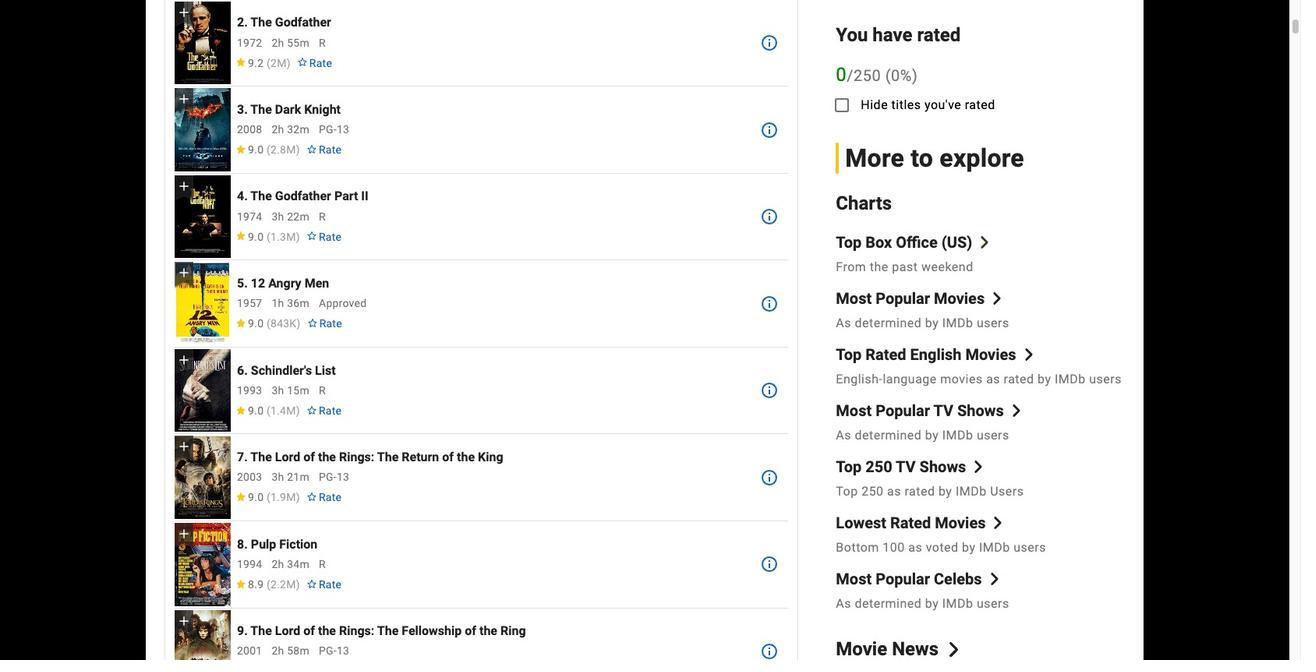 Task type: vqa. For each thing, say whether or not it's contained in the screenshot.
Liv Tyler, Sean Astin, Sean Bean, Elijah Wood, Cate Blanchett, Viggo Mortensen, Ian Mckellen, Orlando Bloom, Billy Boyd, Dominic Monaghan, And John Rhys-Davies In The Lord Of The Rings: The Fellowship Of The Ring (2001) "image"
yes



Task type: describe. For each thing, give the bounding box(es) containing it.
2h 55m
[[272, 36, 310, 49]]

4. the godfather part ii
[[237, 189, 369, 204]]

chevron right inline image for top box office (us)
[[979, 237, 991, 249]]

5.
[[237, 276, 248, 291]]

rate for 3. the dark knight
[[319, 144, 342, 156]]

rated right you've on the top of the page
[[965, 97, 995, 112]]

of right fellowship
[[465, 624, 476, 639]]

tv for 250
[[896, 458, 916, 477]]

pulp
[[251, 537, 276, 552]]

star inline image for 4. the godfather part ii
[[235, 232, 246, 241]]

box
[[866, 233, 892, 252]]

to
[[911, 143, 933, 173]]

as determined by imdb users for tv
[[836, 428, 1009, 443]]

add image for 6. schindler's list
[[176, 352, 192, 368]]

most popular celebs link
[[836, 570, 1001, 589]]

of right return
[[442, 450, 454, 465]]

star border inline image for men
[[307, 319, 318, 328]]

godfather for 2. the godfather
[[275, 15, 331, 30]]

6. schindler's list
[[237, 363, 336, 378]]

1994
[[237, 558, 262, 571]]

star inline image for 8.
[[235, 580, 246, 589]]

55m
[[287, 36, 310, 49]]

rate button for 5. 12 angry men
[[301, 310, 348, 338]]

lowest rated movies link
[[836, 514, 1005, 533]]

9.0 for 5.
[[248, 317, 264, 330]]

charts
[[836, 192, 892, 214]]

5. 12 angry men link
[[237, 276, 329, 291]]

determined for tv
[[855, 428, 922, 443]]

9.0 for 7.
[[248, 491, 264, 504]]

approved
[[319, 297, 367, 310]]

popular for celebs
[[876, 570, 930, 589]]

12
[[251, 276, 265, 291]]

office
[[896, 233, 938, 252]]

have
[[873, 24, 913, 46]]

3.
[[237, 102, 248, 117]]

8.9 ( 2.2m )
[[248, 578, 300, 591]]

hide titles you've rated
[[861, 97, 995, 112]]

2h for fiction
[[272, 558, 284, 571]]

2h for godfather
[[272, 36, 284, 49]]

top 250 as rated by imdb users
[[836, 484, 1024, 499]]

al pacino in the godfather part ii (1974) image
[[175, 175, 231, 258]]

pg-13 for 3. the dark knight
[[319, 123, 349, 136]]

star border inline image down the 34m
[[306, 580, 317, 589]]

top rated english movies
[[836, 346, 1016, 364]]

as for top 250 tv shows
[[887, 484, 901, 499]]

explore
[[940, 143, 1024, 173]]

250 for as
[[862, 484, 884, 499]]

most popular celebs
[[836, 570, 982, 589]]

250 for tv
[[866, 458, 892, 477]]

the for 3.
[[251, 102, 272, 117]]

movies for most popular movies
[[934, 290, 985, 308]]

top rated english movies link
[[836, 346, 1035, 364]]

chevron right inline image for top 250 tv shows
[[973, 461, 985, 474]]

( for 8. pulp fiction
[[267, 578, 271, 591]]

lord for 9.
[[275, 624, 300, 639]]

star border inline image for lord
[[306, 493, 317, 502]]

from the past weekend
[[836, 260, 974, 275]]

the left fellowship
[[377, 624, 399, 639]]

9.0 for 4.
[[248, 231, 264, 243]]

most popular movies link
[[836, 290, 1004, 308]]

rated for lowest
[[890, 514, 931, 533]]

pg-13 for 7. the lord of the rings: the return of the king
[[319, 471, 349, 484]]

32m
[[287, 123, 310, 136]]

( for 3. the dark knight
[[267, 144, 271, 156]]

top for top rated english movies
[[836, 346, 862, 364]]

weekend
[[921, 260, 974, 275]]

group for 5. 12 angry men
[[175, 262, 231, 345]]

top for top 250 tv shows
[[836, 458, 862, 477]]

rate for 6. schindler's list
[[319, 404, 342, 417]]

hide
[[861, 97, 888, 112]]

star inline image for 6. schindler's list
[[235, 406, 246, 415]]

part
[[334, 189, 358, 204]]

top for top box office (us)
[[836, 233, 862, 252]]

34m
[[287, 558, 310, 571]]

chevron right inline image for most popular tv shows
[[1010, 405, 1023, 417]]

top 250 tv shows
[[836, 458, 966, 477]]

the for 9.
[[251, 624, 272, 639]]

ring
[[501, 624, 526, 639]]

shows for top 250 tv shows
[[920, 458, 966, 477]]

imdb rating: 9.0 element for 7.
[[235, 491, 300, 504]]

top 250 tv shows link
[[836, 458, 985, 477]]

you have rated
[[836, 24, 961, 46]]

knight
[[304, 102, 341, 117]]

you
[[836, 24, 868, 46]]

843k
[[271, 317, 297, 330]]

angry
[[268, 276, 301, 291]]

star border inline image down 55m
[[297, 58, 308, 67]]

liv tyler, sean astin, sean bean, elijah wood, cate blanchett, viggo mortensen, ian mckellen, orlando bloom, billy boyd, dominic monaghan, and john rhys-davies in the lord of the rings: the fellowship of the ring (2001) image
[[175, 610, 231, 660]]

( inside 0 / 250 ( 0% )
[[885, 66, 891, 85]]

100
[[883, 541, 905, 555]]

1.4m
[[271, 404, 296, 417]]

3h 21m
[[272, 471, 310, 484]]

most popular tv shows link
[[836, 402, 1023, 421]]

add image for 2. the godfather
[[176, 4, 192, 20]]

checkbox unchecked image
[[833, 96, 852, 115]]

rate button for 2. the godfather
[[291, 49, 338, 77]]

) for 4. the godfather part ii
[[296, 231, 300, 243]]

language
[[883, 372, 937, 387]]

) for 5. 12 angry men
[[297, 317, 301, 330]]

group for 7. the lord of the rings: the return of the king
[[175, 436, 231, 519]]

1h 36m
[[272, 297, 310, 310]]

2h 32m
[[272, 123, 310, 136]]

rate button for 3. the dark knight
[[300, 136, 348, 164]]

add image for 7. the lord of the rings: the return of the king
[[176, 439, 192, 455]]

2003
[[237, 471, 262, 484]]

list
[[315, 363, 336, 378]]

rated down top 250 tv shows link
[[905, 484, 935, 499]]

r for 6. schindler's list
[[319, 384, 326, 397]]

rate button for 4. the godfather part ii
[[300, 223, 348, 251]]

titles
[[892, 97, 921, 112]]

star border inline image for part
[[306, 232, 317, 241]]

3h 15m
[[272, 384, 310, 397]]

9.0 ( 1.3m )
[[248, 231, 300, 243]]

marlon brando in the godfather (1972) image
[[175, 1, 231, 84]]

250 inside 0 / 250 ( 0% )
[[854, 66, 881, 85]]

top for top 250 as rated by imdb users
[[836, 484, 858, 499]]

1993
[[237, 384, 262, 397]]

6.
[[237, 363, 248, 378]]

most for most popular tv shows
[[836, 402, 872, 421]]

9.0 ( 1.4m )
[[248, 404, 300, 417]]

8.
[[237, 537, 248, 552]]

8. pulp fiction link
[[237, 537, 318, 552]]

most for most popular movies
[[836, 290, 872, 308]]

popular for movies
[[876, 290, 930, 308]]

see more information about the lord of the rings: the return of the king image
[[760, 468, 779, 487]]

the for 4.
[[251, 189, 272, 204]]

as determined by imdb users for celebs
[[836, 597, 1009, 612]]

imdb rating: 8.9 element
[[235, 578, 300, 591]]

see more information about the godfather part ii image
[[760, 207, 779, 226]]

4.
[[237, 189, 248, 204]]

9.
[[237, 624, 248, 639]]

chevron right inline image for most popular celebs
[[988, 573, 1001, 586]]

add image for 8.
[[176, 526, 192, 542]]

15m
[[287, 384, 310, 397]]

see more information about the lord of the rings: the fellowship of the ring image
[[760, 642, 779, 660]]

top box office (us)
[[836, 233, 972, 252]]

9.0 ( 2.8m )
[[248, 144, 300, 156]]

( for 6. schindler's list
[[267, 404, 271, 417]]

2. the godfather
[[237, 15, 331, 30]]

imdb rating: 9.0 element for 6.
[[235, 404, 300, 417]]

rate for 2. the godfather
[[309, 57, 332, 69]]

2008
[[237, 123, 262, 136]]

bottom
[[836, 541, 879, 555]]

/
[[847, 66, 854, 85]]

more to explore
[[845, 143, 1024, 173]]

2.8m
[[271, 144, 296, 156]]

5. 12 angry men
[[237, 276, 329, 291]]

from
[[836, 260, 866, 275]]

0%
[[891, 66, 912, 85]]

8.9
[[248, 578, 264, 591]]

the for 2.
[[251, 15, 272, 30]]

users for most popular movies
[[977, 316, 1009, 331]]

the for 7.
[[251, 450, 272, 465]]



Task type: locate. For each thing, give the bounding box(es) containing it.
add image for 5. 12 angry men
[[176, 265, 192, 281]]

0 vertical spatial rated
[[866, 346, 906, 364]]

the inside 'link'
[[251, 189, 272, 204]]

lowest
[[836, 514, 886, 533]]

5 9.0 from the top
[[248, 491, 264, 504]]

see more information about the dark knight image
[[760, 120, 779, 139]]

rate for 8. pulp fiction
[[319, 578, 342, 591]]

pg-13 right the 58m
[[319, 645, 349, 658]]

2 lord from the top
[[275, 624, 300, 639]]

see more information about schindler's list image
[[760, 381, 779, 400]]

imdb rating: 9.0 element for 3.
[[235, 144, 300, 156]]

) inside 0 / 250 ( 0% )
[[912, 66, 918, 85]]

imdb
[[942, 316, 973, 331], [1055, 372, 1086, 387], [942, 428, 973, 443], [956, 484, 987, 499], [979, 541, 1010, 555], [942, 597, 973, 612]]

english-
[[836, 372, 883, 387]]

3 most from the top
[[836, 570, 872, 589]]

0 vertical spatial determined
[[855, 316, 922, 331]]

star inline image
[[235, 493, 246, 502], [235, 580, 246, 589]]

liv tyler, sean astin, elijah wood, viggo mortensen, ian mckellen, and andy serkis in the lord of the rings: the return of the king (2003) image
[[175, 436, 231, 519]]

shows for most popular tv shows
[[957, 402, 1004, 421]]

star border inline image for knight
[[306, 145, 317, 154]]

group left 2.
[[175, 1, 231, 84]]

4 top from the top
[[836, 484, 858, 499]]

0 vertical spatial 250
[[854, 66, 881, 85]]

group
[[175, 1, 231, 84], [175, 88, 231, 171], [175, 175, 231, 258], [175, 262, 231, 345], [175, 349, 231, 432], [175, 436, 231, 519], [175, 523, 231, 606], [175, 610, 231, 660]]

2 13 from the top
[[337, 471, 349, 484]]

0 vertical spatial star border inline image
[[306, 406, 317, 415]]

the right 9.
[[251, 624, 272, 639]]

13 down knight
[[337, 123, 349, 136]]

) for 3. the dark knight
[[296, 144, 300, 156]]

chevron right inline image inside top 250 tv shows link
[[973, 461, 985, 474]]

add image
[[176, 91, 192, 107], [176, 526, 192, 542], [176, 613, 192, 629]]

2 vertical spatial as
[[836, 597, 851, 612]]

8 group from the top
[[175, 610, 231, 660]]

tv for popular
[[934, 402, 954, 421]]

9.2 ( 2m )
[[248, 57, 291, 69]]

8. pulp fiction
[[237, 537, 318, 552]]

0 vertical spatial rings:
[[339, 450, 374, 465]]

bottom 100 as voted by imdb users
[[836, 541, 1046, 555]]

1 lord from the top
[[275, 450, 300, 465]]

4 9.0 from the top
[[248, 404, 264, 417]]

2h 34m
[[272, 558, 310, 571]]

the right 3.
[[251, 102, 272, 117]]

21m
[[287, 471, 310, 484]]

fiction
[[279, 537, 318, 552]]

1 star inline image from the top
[[235, 493, 246, 502]]

top box office (us) link
[[836, 233, 991, 252]]

2 vertical spatial pg-13
[[319, 645, 349, 658]]

(us)
[[942, 233, 972, 252]]

1 vertical spatial rings:
[[339, 624, 374, 639]]

7. the lord of the rings: the return of the king
[[237, 450, 503, 465]]

rate button down list
[[300, 397, 348, 425]]

add image left 2.
[[176, 4, 192, 20]]

group left 9.
[[175, 610, 231, 660]]

2 popular from the top
[[876, 402, 930, 421]]

pg- for 3. the dark knight
[[319, 123, 337, 136]]

henry fonda, martin balsam, jack klugman, lee j. cobb, ed begley, edward binns, john fiedler, e.g. marshall, joseph sweeney, george voskovec, jack warden, and robert webber in 12 angry men (1957) image
[[175, 262, 231, 345]]

godfather for 4. the godfather part ii
[[275, 189, 331, 204]]

1 as from the top
[[836, 316, 851, 331]]

of up 21m
[[303, 450, 315, 465]]

1 vertical spatial rated
[[890, 514, 931, 533]]

shows down english-language movies as rated by imdb users
[[957, 402, 1004, 421]]

as determined by imdb users down most popular celebs 'link'
[[836, 597, 1009, 612]]

2 vertical spatial most
[[836, 570, 872, 589]]

) down 15m
[[296, 404, 300, 417]]

rings: for fellowship
[[339, 624, 374, 639]]

lord
[[275, 450, 300, 465], [275, 624, 300, 639]]

chevron right inline image
[[1010, 405, 1023, 417], [973, 461, 985, 474], [992, 517, 1005, 530]]

0 / 250 ( 0% )
[[836, 64, 918, 85]]

3 popular from the top
[[876, 570, 930, 589]]

) for 2. the godfather
[[287, 57, 291, 69]]

2 3h from the top
[[272, 384, 284, 397]]

lord up 3h 21m
[[275, 450, 300, 465]]

group left 4.
[[175, 175, 231, 258]]

lowest rated movies
[[836, 514, 986, 533]]

by
[[925, 316, 939, 331], [1038, 372, 1051, 387], [925, 428, 939, 443], [939, 484, 952, 499], [962, 541, 976, 555], [925, 597, 939, 612]]

2h left 32m
[[272, 123, 284, 136]]

rate button down knight
[[300, 136, 348, 164]]

popular
[[876, 290, 930, 308], [876, 402, 930, 421], [876, 570, 930, 589]]

english
[[910, 346, 962, 364]]

rated right have
[[917, 24, 961, 46]]

rate down list
[[319, 404, 342, 417]]

0
[[836, 64, 847, 85]]

2h
[[272, 36, 284, 49], [272, 123, 284, 136], [272, 558, 284, 571], [272, 645, 284, 658]]

lord for 7.
[[275, 450, 300, 465]]

7.
[[237, 450, 248, 465]]

13 down 7. the lord of the rings: the return of the king link
[[337, 471, 349, 484]]

1 vertical spatial star inline image
[[235, 580, 246, 589]]

2 vertical spatial 250
[[862, 484, 884, 499]]

4 star inline image from the top
[[235, 319, 246, 328]]

2 top from the top
[[836, 346, 862, 364]]

2 group from the top
[[175, 88, 231, 171]]

2 vertical spatial as
[[908, 541, 922, 555]]

6 group from the top
[[175, 436, 231, 519]]

group left 6. on the bottom
[[175, 349, 231, 432]]

chevron right inline image for most popular movies
[[991, 293, 1004, 305]]

2 star inline image from the top
[[235, 580, 246, 589]]

rate button for 8. pulp fiction
[[300, 571, 348, 599]]

4 group from the top
[[175, 262, 231, 345]]

popular down 100
[[876, 570, 930, 589]]

2 most from the top
[[836, 402, 872, 421]]

you've
[[925, 97, 962, 112]]

pg-13 down knight
[[319, 123, 349, 136]]

pg- right the 58m
[[319, 645, 337, 658]]

4. the godfather part ii link
[[237, 189, 369, 204]]

5 add image from the top
[[176, 439, 192, 455]]

imdb rating: 9.0 element for 5.
[[235, 317, 301, 330]]

determined
[[855, 316, 922, 331], [855, 428, 922, 443], [855, 597, 922, 612]]

3 pg-13 from the top
[[319, 645, 349, 658]]

3h for lord
[[272, 471, 284, 484]]

chevron right inline image up top 250 as rated by imdb users
[[973, 461, 985, 474]]

group for 8. pulp fiction
[[175, 523, 231, 606]]

3h down schindler's
[[272, 384, 284, 397]]

9.0 ( 843k )
[[248, 317, 301, 330]]

rate down 55m
[[309, 57, 332, 69]]

rate down knight
[[319, 144, 342, 156]]

2 as from the top
[[836, 428, 851, 443]]

1 vertical spatial as
[[887, 484, 901, 499]]

0 vertical spatial popular
[[876, 290, 930, 308]]

2 vertical spatial chevron right inline image
[[992, 517, 1005, 530]]

1 most from the top
[[836, 290, 872, 308]]

0 vertical spatial 13
[[337, 123, 349, 136]]

add image left 3.
[[176, 91, 192, 107]]

1 vertical spatial 250
[[866, 458, 892, 477]]

determined down most popular celebs
[[855, 597, 922, 612]]

star border inline image down 32m
[[306, 145, 317, 154]]

r for 4. the godfather part ii
[[319, 210, 326, 223]]

rate button right 843k
[[301, 310, 348, 338]]

rate button right 2m
[[291, 49, 338, 77]]

( for 7. the lord of the rings: the return of the king
[[267, 491, 271, 504]]

0 vertical spatial most
[[836, 290, 872, 308]]

star border inline image
[[297, 58, 308, 67], [306, 145, 317, 154], [306, 232, 317, 241], [307, 319, 318, 328], [306, 580, 317, 589]]

star inline image down 2008
[[235, 145, 246, 154]]

most down the from
[[836, 290, 872, 308]]

0 vertical spatial movies
[[934, 290, 985, 308]]

2 r from the top
[[319, 210, 326, 223]]

1 9.0 from the top
[[248, 144, 264, 156]]

determined for movies
[[855, 316, 922, 331]]

pg-13 for 9. the lord of the rings: the fellowship of the ring
[[319, 645, 349, 658]]

1 vertical spatial 3h
[[272, 384, 284, 397]]

1 vertical spatial determined
[[855, 428, 922, 443]]

imdb rating: 9.0 element for 4.
[[235, 231, 300, 243]]

2 pg- from the top
[[319, 471, 337, 484]]

r right the 34m
[[319, 558, 326, 571]]

1 horizontal spatial as
[[908, 541, 922, 555]]

fellowship
[[402, 624, 462, 639]]

2 vertical spatial popular
[[876, 570, 930, 589]]

users
[[990, 484, 1024, 499]]

star inline image for 3. the dark knight
[[235, 145, 246, 154]]

chevron right inline image for top rated english movies
[[1023, 349, 1035, 361]]

9.0 down "2003"
[[248, 491, 264, 504]]

4 2h from the top
[[272, 645, 284, 658]]

0 vertical spatial shows
[[957, 402, 1004, 421]]

group for 6. schindler's list
[[175, 349, 231, 432]]

0 vertical spatial pg-
[[319, 123, 337, 136]]

most down bottom
[[836, 570, 872, 589]]

0 vertical spatial add image
[[176, 91, 192, 107]]

13 for 9. the lord of the rings: the fellowship of the ring
[[337, 645, 349, 658]]

chevron right inline image inside "top rated english movies" link
[[1023, 349, 1035, 361]]

2 rings: from the top
[[339, 624, 374, 639]]

0 vertical spatial 3h
[[272, 210, 284, 223]]

9.0 for 6.
[[248, 404, 264, 417]]

of up the 58m
[[303, 624, 315, 639]]

3 top from the top
[[836, 458, 862, 477]]

2 vertical spatial 13
[[337, 645, 349, 658]]

2 horizontal spatial chevron right inline image
[[1010, 405, 1023, 417]]

group for 3. the dark knight
[[175, 88, 231, 171]]

as down english-
[[836, 428, 851, 443]]

rate button right 2.2m
[[300, 571, 348, 599]]

star border inline image
[[306, 406, 317, 415], [306, 493, 317, 502]]

4 add image from the top
[[176, 352, 192, 368]]

4 imdb rating: 9.0 element from the top
[[235, 404, 300, 417]]

13 for 3. the dark knight
[[337, 123, 349, 136]]

1 2h from the top
[[272, 36, 284, 49]]

star border inline image down 36m
[[307, 319, 318, 328]]

as for most popular movies
[[836, 316, 851, 331]]

rate for 7. the lord of the rings: the return of the king
[[319, 491, 342, 504]]

godfather up 22m
[[275, 189, 331, 204]]

36m
[[287, 297, 310, 310]]

1 star inline image from the top
[[235, 58, 246, 67]]

13 for 7. the lord of the rings: the return of the king
[[337, 471, 349, 484]]

2 determined from the top
[[855, 428, 922, 443]]

men
[[305, 276, 329, 291]]

2h 58m
[[272, 645, 310, 658]]

1 13 from the top
[[337, 123, 349, 136]]

9.0 ( 1.9m )
[[248, 491, 300, 504]]

star inline image down 1993
[[235, 406, 246, 415]]

250 up the lowest
[[862, 484, 884, 499]]

2 imdb rating: 9.0 element from the top
[[235, 231, 300, 243]]

250 up top 250 as rated by imdb users
[[866, 458, 892, 477]]

rated up 100
[[890, 514, 931, 533]]

1 vertical spatial add image
[[176, 526, 192, 542]]

chevron right inline image inside most popular tv shows link
[[1010, 405, 1023, 417]]

see more information about pulp fiction image
[[760, 555, 779, 574]]

users for most popular celebs
[[977, 597, 1009, 612]]

2 star inline image from the top
[[235, 145, 246, 154]]

4 r from the top
[[319, 558, 326, 571]]

( for 5. 12 angry men
[[267, 317, 271, 330]]

0 vertical spatial lord
[[275, 450, 300, 465]]

Hide titles you've rated checkbox
[[824, 86, 861, 124]]

2 vertical spatial movies
[[935, 514, 986, 533]]

add image left 9.
[[176, 613, 192, 629]]

2 vertical spatial add image
[[176, 613, 192, 629]]

1 vertical spatial godfather
[[275, 189, 331, 204]]

top
[[836, 233, 862, 252], [836, 346, 862, 364], [836, 458, 862, 477], [836, 484, 858, 499]]

2 2h from the top
[[272, 123, 284, 136]]

0 vertical spatial pg-13
[[319, 123, 349, 136]]

) for 8. pulp fiction
[[296, 578, 300, 591]]

chevron right inline image inside most popular celebs 'link'
[[988, 573, 1001, 586]]

popular down from the past weekend
[[876, 290, 930, 308]]

rate button for 7. the lord of the rings: the return of the king
[[300, 484, 348, 512]]

rate
[[309, 57, 332, 69], [319, 144, 342, 156], [319, 231, 342, 243], [319, 317, 342, 330], [319, 404, 342, 417], [319, 491, 342, 504], [319, 578, 342, 591]]

2 vertical spatial determined
[[855, 597, 922, 612]]

see more information about 12 angry men image
[[760, 294, 779, 313]]

rings: left return
[[339, 450, 374, 465]]

add image for 3.
[[176, 91, 192, 107]]

rate button for 6. schindler's list
[[300, 397, 348, 425]]

2 as determined by imdb users from the top
[[836, 428, 1009, 443]]

3 determined from the top
[[855, 597, 922, 612]]

5 group from the top
[[175, 349, 231, 432]]

1 vertical spatial tv
[[896, 458, 916, 477]]

) for 6. schindler's list
[[296, 404, 300, 417]]

) down 36m
[[297, 317, 301, 330]]

movies for lowest rated movies
[[935, 514, 986, 533]]

2 vertical spatial 3h
[[272, 471, 284, 484]]

1 add image from the top
[[176, 4, 192, 20]]

1 rings: from the top
[[339, 450, 374, 465]]

morgan freeman, gary oldman, christian bale, michael caine, aaron eckhart, heath ledger, maggie gyllenhaal, cillian murphy, and chin han in the dark knight (2008) image
[[175, 88, 231, 171]]

group for 9. the lord of the rings: the fellowship of the ring
[[175, 610, 231, 660]]

pg-13 right 21m
[[319, 471, 349, 484]]

voted
[[926, 541, 959, 555]]

3h 22m
[[272, 210, 310, 223]]

5 imdb rating: 9.0 element from the top
[[235, 491, 300, 504]]

1 vertical spatial pg-
[[319, 471, 337, 484]]

determined for celebs
[[855, 597, 922, 612]]

star inline image
[[235, 58, 246, 67], [235, 145, 246, 154], [235, 232, 246, 241], [235, 319, 246, 328], [235, 406, 246, 415]]

rate button right 1.3m
[[300, 223, 348, 251]]

1 horizontal spatial tv
[[934, 402, 954, 421]]

most
[[836, 290, 872, 308], [836, 402, 872, 421], [836, 570, 872, 589]]

as determined by imdb users down most popular tv shows on the right
[[836, 428, 1009, 443]]

3 group from the top
[[175, 175, 231, 258]]

9.0 for 3.
[[248, 144, 264, 156]]

most down english-
[[836, 402, 872, 421]]

3 as determined by imdb users from the top
[[836, 597, 1009, 612]]

godfather
[[275, 15, 331, 30], [275, 189, 331, 204]]

2h for lord
[[272, 645, 284, 658]]

2 godfather from the top
[[275, 189, 331, 204]]

1 star border inline image from the top
[[306, 406, 317, 415]]

movies down weekend
[[934, 290, 985, 308]]

1 imdb rating: 9.0 element from the top
[[235, 144, 300, 156]]

r down list
[[319, 384, 326, 397]]

3 3h from the top
[[272, 471, 284, 484]]

2h for dark
[[272, 123, 284, 136]]

) up titles
[[912, 66, 918, 85]]

2 pg-13 from the top
[[319, 471, 349, 484]]

1 vertical spatial popular
[[876, 402, 930, 421]]

6. schindler's list link
[[237, 363, 336, 378]]

1 3h from the top
[[272, 210, 284, 223]]

determined up top 250 tv shows
[[855, 428, 922, 443]]

r
[[319, 36, 326, 49], [319, 210, 326, 223], [319, 384, 326, 397], [319, 558, 326, 571]]

3 2h from the top
[[272, 558, 284, 571]]

)
[[287, 57, 291, 69], [912, 66, 918, 85], [296, 144, 300, 156], [296, 231, 300, 243], [297, 317, 301, 330], [296, 404, 300, 417], [296, 491, 300, 504], [296, 578, 300, 591]]

imdb rating: 9.0 element
[[235, 144, 300, 156], [235, 231, 300, 243], [235, 317, 301, 330], [235, 404, 300, 417], [235, 491, 300, 504]]

ii
[[361, 189, 369, 204]]

rings:
[[339, 450, 374, 465], [339, 624, 374, 639]]

rated right the movies
[[1004, 372, 1034, 387]]

1 godfather from the top
[[275, 15, 331, 30]]

2h down 8. pulp fiction link
[[272, 558, 284, 571]]

as for most popular tv shows
[[836, 428, 851, 443]]

celebs
[[934, 570, 982, 589]]

pg- for 7. the lord of the rings: the return of the king
[[319, 471, 337, 484]]

imdb rating: 9.0 element down "2003"
[[235, 491, 300, 504]]

( for 4. the godfather part ii
[[267, 231, 271, 243]]

return
[[402, 450, 439, 465]]

9.0 down 1993
[[248, 404, 264, 417]]

see more information about the godfather image
[[760, 34, 779, 52]]

add image left the 8.
[[176, 526, 192, 542]]

3h for list
[[272, 384, 284, 397]]

1.9m
[[271, 491, 296, 504]]

1 vertical spatial 13
[[337, 471, 349, 484]]

movies up voted
[[935, 514, 986, 533]]

3. the dark knight
[[237, 102, 341, 117]]

9.0 down 2008
[[248, 144, 264, 156]]

past
[[892, 260, 918, 275]]

1 vertical spatial chevron right inline image
[[973, 461, 985, 474]]

7. the lord of the rings: the return of the king link
[[237, 450, 503, 465]]

3 13 from the top
[[337, 645, 349, 658]]

) down 22m
[[296, 231, 300, 243]]

2m
[[271, 57, 287, 69]]

star inline image inside the imdb rating: 8.9 element
[[235, 580, 246, 589]]

english-language movies as rated by imdb users
[[836, 372, 1122, 387]]

1 vertical spatial shows
[[920, 458, 966, 477]]

the right 4.
[[251, 189, 272, 204]]

7 group from the top
[[175, 523, 231, 606]]

the right 2.
[[251, 15, 272, 30]]

add image left 6. on the bottom
[[176, 352, 192, 368]]

godfather inside 'link'
[[275, 189, 331, 204]]

0 vertical spatial chevron right inline image
[[1010, 405, 1023, 417]]

tv up top 250 as rated by imdb users
[[896, 458, 916, 477]]

rated for top
[[866, 346, 906, 364]]

2 vertical spatial as determined by imdb users
[[836, 597, 1009, 612]]

1 add image from the top
[[176, 91, 192, 107]]

star inline image inside "imdb rating: 9.0" element
[[235, 493, 246, 502]]

movies
[[934, 290, 985, 308], [966, 346, 1016, 364], [935, 514, 986, 533]]

250 right 0
[[854, 66, 881, 85]]

1972
[[237, 36, 262, 49]]

1 horizontal spatial chevron right inline image
[[992, 517, 1005, 530]]

movies up english-language movies as rated by imdb users
[[966, 346, 1016, 364]]

rings: left fellowship
[[339, 624, 374, 639]]

2h left the 58m
[[272, 645, 284, 658]]

the right 7.
[[251, 450, 272, 465]]

as down the from
[[836, 316, 851, 331]]

as determined by imdb users
[[836, 316, 1009, 331], [836, 428, 1009, 443], [836, 597, 1009, 612]]

1 top from the top
[[836, 233, 862, 252]]

rated up language
[[866, 346, 906, 364]]

1 popular from the top
[[876, 290, 930, 308]]

1 determined from the top
[[855, 316, 922, 331]]

pg-
[[319, 123, 337, 136], [319, 471, 337, 484], [319, 645, 337, 658]]

) for 7. the lord of the rings: the return of the king
[[296, 491, 300, 504]]

schindler's
[[251, 363, 312, 378]]

add image for 4. the godfather part ii
[[176, 178, 192, 194]]

imdb rating: 9.0 element down 1974
[[235, 231, 300, 243]]

the
[[251, 15, 272, 30], [251, 102, 272, 117], [251, 189, 272, 204], [251, 450, 272, 465], [377, 450, 399, 465], [251, 624, 272, 639], [377, 624, 399, 639]]

star border inline image down 15m
[[306, 406, 317, 415]]

3 as from the top
[[836, 597, 851, 612]]

2.
[[237, 15, 248, 30]]

1 vertical spatial movies
[[966, 346, 1016, 364]]

1 group from the top
[[175, 1, 231, 84]]

as for most popular celebs
[[836, 597, 851, 612]]

uma thurman in pulp fiction (1994) image
[[175, 523, 231, 606]]

group left the 8.
[[175, 523, 231, 606]]

0 horizontal spatial tv
[[896, 458, 916, 477]]

) down the 34m
[[296, 578, 300, 591]]

as determined by imdb users down most popular movies link
[[836, 316, 1009, 331]]

1 as determined by imdb users from the top
[[836, 316, 1009, 331]]

2 add image from the top
[[176, 526, 192, 542]]

3 r from the top
[[319, 384, 326, 397]]

250
[[854, 66, 881, 85], [866, 458, 892, 477], [862, 484, 884, 499]]

0 horizontal spatial chevron right inline image
[[973, 461, 985, 474]]

1974
[[237, 210, 262, 223]]

1 vertical spatial as determined by imdb users
[[836, 428, 1009, 443]]

chevron right inline image inside lowest rated movies link
[[992, 517, 1005, 530]]

2 star border inline image from the top
[[306, 493, 317, 502]]

rings: for return
[[339, 450, 374, 465]]

2 vertical spatial pg-
[[319, 645, 337, 658]]

5 star inline image from the top
[[235, 406, 246, 415]]

tv down the movies
[[934, 402, 954, 421]]

the left return
[[377, 450, 399, 465]]

imdb rating: 9.2 element
[[235, 57, 291, 69]]

1 vertical spatial pg-13
[[319, 471, 349, 484]]

1 vertical spatial most
[[836, 402, 872, 421]]

rate for 5. 12 angry men
[[319, 317, 342, 330]]

chevron right inline image inside most popular movies link
[[991, 293, 1004, 305]]

as right 100
[[908, 541, 922, 555]]

as right the movies
[[986, 372, 1000, 387]]

group for 2. the godfather
[[175, 1, 231, 84]]

) down 21m
[[296, 491, 300, 504]]

3. the dark knight link
[[237, 102, 341, 117]]

star border inline image down 22m
[[306, 232, 317, 241]]

0 horizontal spatial as
[[887, 484, 901, 499]]

rate right 1.9m
[[319, 491, 342, 504]]

shows
[[957, 402, 1004, 421], [920, 458, 966, 477]]

r for 2. the godfather
[[319, 36, 326, 49]]

2 add image from the top
[[176, 178, 192, 194]]

3 9.0 from the top
[[248, 317, 264, 330]]

2h up 2m
[[272, 36, 284, 49]]

9.0
[[248, 144, 264, 156], [248, 231, 264, 243], [248, 317, 264, 330], [248, 404, 264, 417], [248, 491, 264, 504]]

0 vertical spatial star inline image
[[235, 493, 246, 502]]

as for lowest rated movies
[[908, 541, 922, 555]]

1 r from the top
[[319, 36, 326, 49]]

3 pg- from the top
[[319, 645, 337, 658]]

imdb rating: 9.0 element down the 1h
[[235, 317, 301, 330]]

3 star inline image from the top
[[235, 232, 246, 241]]

rated
[[866, 346, 906, 364], [890, 514, 931, 533]]

add image
[[176, 4, 192, 20], [176, 178, 192, 194], [176, 265, 192, 281], [176, 352, 192, 368], [176, 439, 192, 455]]

1 vertical spatial lord
[[275, 624, 300, 639]]

2 9.0 from the top
[[248, 231, 264, 243]]

chevron right inline image for lowest rated movies
[[992, 517, 1005, 530]]

0 vertical spatial as
[[986, 372, 1000, 387]]

13 down 9. the lord of the rings: the fellowship of the ring link on the left of the page
[[337, 645, 349, 658]]

22m
[[287, 210, 310, 223]]

1 vertical spatial star border inline image
[[306, 493, 317, 502]]

2 horizontal spatial as
[[986, 372, 1000, 387]]

star inline image inside imdb rating: 9.2 element
[[235, 58, 246, 67]]

1 vertical spatial as
[[836, 428, 851, 443]]

0 vertical spatial as determined by imdb users
[[836, 316, 1009, 331]]

chevron right inline image down english-language movies as rated by imdb users
[[1010, 405, 1023, 417]]

users for most popular tv shows
[[977, 428, 1009, 443]]

( for 2. the godfather
[[267, 57, 271, 69]]

9.0 down 1974
[[248, 231, 264, 243]]

group for 4. the godfather part ii
[[175, 175, 231, 258]]

as determined by imdb users for movies
[[836, 316, 1009, 331]]

more
[[845, 143, 904, 173]]

star inline image down "2003"
[[235, 493, 246, 502]]

star inline image for 7.
[[235, 493, 246, 502]]

0 vertical spatial tv
[[934, 402, 954, 421]]

3 add image from the top
[[176, 613, 192, 629]]

1 pg-13 from the top
[[319, 123, 349, 136]]

chevron right inline image inside the top box office (us) link
[[979, 237, 991, 249]]

1 pg- from the top
[[319, 123, 337, 136]]

3 add image from the top
[[176, 265, 192, 281]]

0 vertical spatial godfather
[[275, 15, 331, 30]]

schindler's list (1993) image
[[175, 349, 231, 432]]

3 imdb rating: 9.0 element from the top
[[235, 317, 301, 330]]

9. the lord of the rings: the fellowship of the ring link
[[237, 624, 526, 639]]

pg-13
[[319, 123, 349, 136], [319, 471, 349, 484], [319, 645, 349, 658]]

pg- for 9. the lord of the rings: the fellowship of the ring
[[319, 645, 337, 658]]

chevron right inline image
[[979, 237, 991, 249], [991, 293, 1004, 305], [1023, 349, 1035, 361], [988, 573, 1001, 586], [946, 643, 961, 658]]

0 vertical spatial as
[[836, 316, 851, 331]]

2.2m
[[271, 578, 296, 591]]



